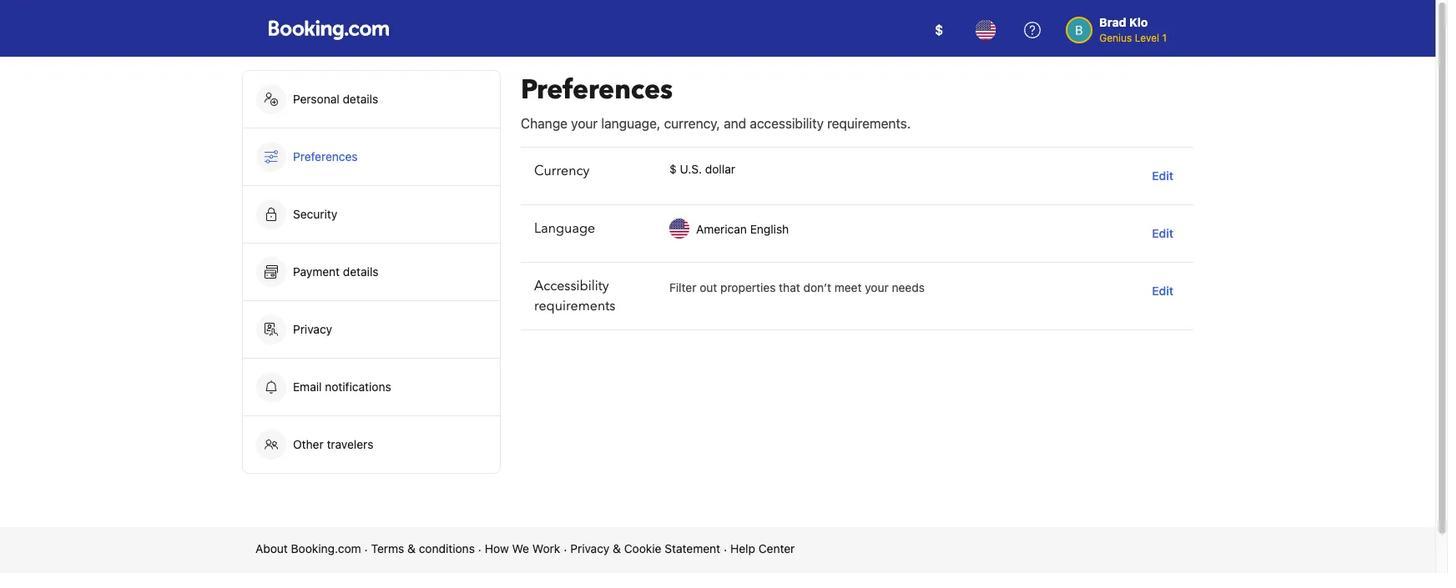 Task type: describe. For each thing, give the bounding box(es) containing it.
level
[[1135, 32, 1160, 44]]

$ for $ u.s. dollar
[[670, 162, 677, 176]]

filter
[[670, 281, 697, 295]]

privacy for privacy & cookie statement
[[571, 542, 610, 556]]

privacy link
[[243, 301, 500, 358]]

language
[[534, 220, 596, 238]]

dollar
[[706, 162, 736, 176]]

terms & conditions
[[371, 542, 475, 556]]

edit button for currency
[[1146, 161, 1181, 191]]

preferences change your language, currency, and accessibility requirements.
[[521, 72, 911, 131]]

security link
[[243, 186, 500, 243]]

klo
[[1130, 15, 1149, 29]]

don't
[[804, 281, 832, 295]]

properties
[[721, 281, 776, 295]]

we
[[512, 542, 529, 556]]

about booking.com
[[256, 542, 361, 556]]

& for privacy
[[613, 542, 621, 556]]

out
[[700, 281, 718, 295]]

privacy & cookie statement link
[[571, 541, 721, 558]]

privacy & cookie statement
[[571, 542, 721, 556]]

accessibility
[[750, 116, 824, 131]]

brad
[[1100, 15, 1127, 29]]

statement
[[665, 542, 721, 556]]

how
[[485, 542, 509, 556]]

terms & conditions link
[[371, 541, 475, 558]]

accessibility
[[534, 277, 609, 296]]

change
[[521, 116, 568, 131]]

help center link
[[731, 541, 795, 558]]

center
[[759, 542, 795, 556]]

email notifications link
[[243, 359, 500, 416]]

and
[[724, 116, 747, 131]]

that
[[779, 281, 801, 295]]

how we work
[[485, 542, 561, 556]]

edit for language
[[1153, 226, 1174, 240]]

american
[[696, 222, 747, 237]]

brad klo genius level 1
[[1100, 15, 1167, 44]]

preferences for preferences change your language, currency, and accessibility requirements.
[[521, 72, 673, 109]]

edit for accessibility requirements
[[1153, 284, 1174, 298]]

genius
[[1100, 32, 1133, 44]]

& for terms
[[408, 542, 416, 556]]

help center
[[731, 542, 795, 556]]

other travelers
[[293, 438, 374, 452]]

1 vertical spatial your
[[865, 281, 889, 295]]

meet
[[835, 281, 862, 295]]



Task type: locate. For each thing, give the bounding box(es) containing it.
0 vertical spatial privacy
[[293, 322, 332, 337]]

0 vertical spatial $
[[935, 23, 944, 38]]

1 vertical spatial details
[[343, 265, 379, 279]]

3 edit button from the top
[[1146, 276, 1181, 306]]

0 horizontal spatial privacy
[[293, 322, 332, 337]]

travelers
[[327, 438, 374, 452]]

requirements.
[[828, 116, 911, 131]]

your inside preferences change your language, currency, and accessibility requirements.
[[571, 116, 598, 131]]

requirements
[[534, 297, 616, 316]]

details right payment
[[343, 265, 379, 279]]

1 horizontal spatial privacy
[[571, 542, 610, 556]]

cookie
[[624, 542, 662, 556]]

payment details link
[[243, 244, 500, 301]]

2 vertical spatial edit button
[[1146, 276, 1181, 306]]

currency
[[534, 162, 590, 180]]

$ inside button
[[935, 23, 944, 38]]

& right terms
[[408, 542, 416, 556]]

personal
[[293, 92, 340, 106]]

1 & from the left
[[408, 542, 416, 556]]

2 & from the left
[[613, 542, 621, 556]]

preferences down personal
[[293, 149, 358, 164]]

other
[[293, 438, 324, 452]]

1 horizontal spatial your
[[865, 281, 889, 295]]

filter out properties that don't meet your needs
[[670, 281, 925, 295]]

terms
[[371, 542, 404, 556]]

american english
[[696, 222, 789, 237]]

currency,
[[664, 116, 721, 131]]

privacy for privacy
[[293, 322, 332, 337]]

1 edit from the top
[[1153, 169, 1174, 183]]

0 vertical spatial your
[[571, 116, 598, 131]]

2 vertical spatial edit
[[1153, 284, 1174, 298]]

payment
[[293, 265, 340, 279]]

$
[[935, 23, 944, 38], [670, 162, 677, 176]]

work
[[533, 542, 561, 556]]

u.s.
[[680, 162, 702, 176]]

needs
[[892, 281, 925, 295]]

language,
[[602, 116, 661, 131]]

conditions
[[419, 542, 475, 556]]

preferences
[[521, 72, 673, 109], [293, 149, 358, 164]]

personal details
[[293, 92, 378, 106]]

$ for $
[[935, 23, 944, 38]]

0 horizontal spatial $
[[670, 162, 677, 176]]

1 vertical spatial preferences
[[293, 149, 358, 164]]

1 horizontal spatial $
[[935, 23, 944, 38]]

privacy
[[293, 322, 332, 337], [571, 542, 610, 556]]

preferences for preferences
[[293, 149, 358, 164]]

your right 'change'
[[571, 116, 598, 131]]

0 vertical spatial edit
[[1153, 169, 1174, 183]]

preferences inside preferences change your language, currency, and accessibility requirements.
[[521, 72, 673, 109]]

accessibility requirements
[[534, 277, 616, 316]]

details
[[343, 92, 378, 106], [343, 265, 379, 279]]

0 horizontal spatial &
[[408, 542, 416, 556]]

0 horizontal spatial preferences
[[293, 149, 358, 164]]

0 horizontal spatial your
[[571, 116, 598, 131]]

details for personal details
[[343, 92, 378, 106]]

about booking.com link
[[256, 541, 361, 558]]

0 vertical spatial edit button
[[1146, 161, 1181, 191]]

3 edit from the top
[[1153, 284, 1174, 298]]

1 details from the top
[[343, 92, 378, 106]]

your right meet
[[865, 281, 889, 295]]

privacy down payment
[[293, 322, 332, 337]]

1 edit button from the top
[[1146, 161, 1181, 191]]

english
[[750, 222, 789, 237]]

1 vertical spatial $
[[670, 162, 677, 176]]

your
[[571, 116, 598, 131], [865, 281, 889, 295]]

1 vertical spatial edit button
[[1146, 219, 1181, 249]]

email
[[293, 380, 322, 394]]

& left cookie
[[613, 542, 621, 556]]

notifications
[[325, 380, 391, 394]]

0 vertical spatial preferences
[[521, 72, 673, 109]]

edit button for accessibility requirements
[[1146, 276, 1181, 306]]

how we work link
[[485, 541, 561, 558]]

edit for currency
[[1153, 169, 1174, 183]]

other travelers link
[[243, 417, 500, 473]]

email notifications
[[293, 380, 391, 394]]

2 details from the top
[[343, 265, 379, 279]]

2 edit from the top
[[1153, 226, 1174, 240]]

details right personal
[[343, 92, 378, 106]]

details for payment details
[[343, 265, 379, 279]]

help
[[731, 542, 756, 556]]

1
[[1163, 32, 1167, 44]]

$ u.s. dollar
[[670, 162, 736, 176]]

edit
[[1153, 169, 1174, 183], [1153, 226, 1174, 240], [1153, 284, 1174, 298]]

preferences link
[[243, 129, 500, 185]]

1 vertical spatial privacy
[[571, 542, 610, 556]]

edit button
[[1146, 161, 1181, 191], [1146, 219, 1181, 249], [1146, 276, 1181, 306]]

1 horizontal spatial preferences
[[521, 72, 673, 109]]

security
[[293, 207, 338, 221]]

0 vertical spatial details
[[343, 92, 378, 106]]

$ button
[[920, 10, 960, 50]]

edit button for language
[[1146, 219, 1181, 249]]

booking.com
[[291, 542, 361, 556]]

preferences up language,
[[521, 72, 673, 109]]

about
[[256, 542, 288, 556]]

&
[[408, 542, 416, 556], [613, 542, 621, 556]]

1 horizontal spatial &
[[613, 542, 621, 556]]

payment details
[[293, 265, 382, 279]]

1 vertical spatial edit
[[1153, 226, 1174, 240]]

personal details link
[[243, 71, 500, 128]]

privacy right 'work'
[[571, 542, 610, 556]]

2 edit button from the top
[[1146, 219, 1181, 249]]



Task type: vqa. For each thing, say whether or not it's contained in the screenshot.
the Latviešu BUTTON
no



